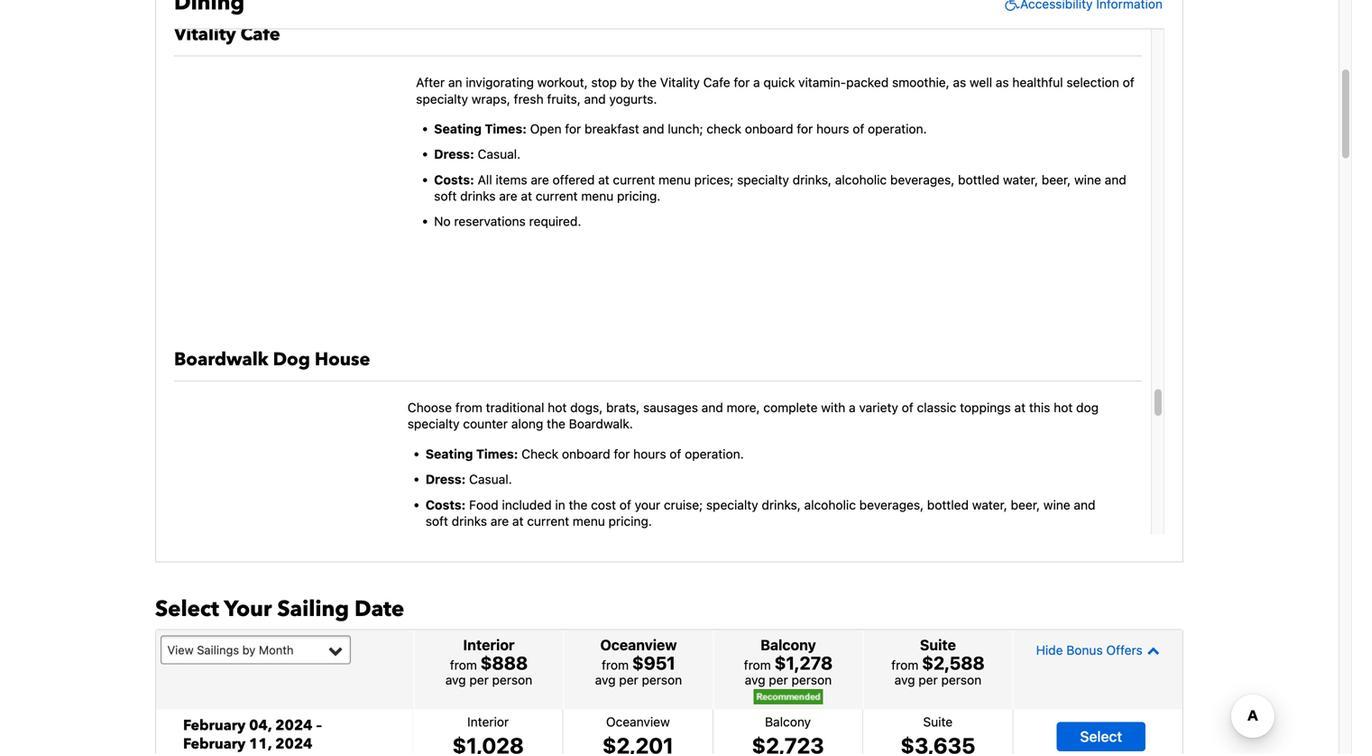 Task type: describe. For each thing, give the bounding box(es) containing it.
person for $888
[[492, 673, 533, 687]]

wine for boardwalk dog house
[[1044, 497, 1071, 512]]

variety
[[859, 400, 899, 415]]

drinks, for vitality cafe
[[793, 172, 832, 187]]

open
[[530, 121, 562, 136]]

an
[[448, 75, 462, 90]]

avg for $2,588
[[895, 673, 916, 687]]

brats,
[[606, 400, 640, 415]]

from for $2,588
[[892, 658, 919, 673]]

healthful
[[1013, 75, 1064, 90]]

2 hot from the left
[[1054, 400, 1073, 415]]

1 vertical spatial onboard
[[562, 447, 611, 461]]

stop
[[591, 75, 617, 90]]

0 vertical spatial cafe
[[241, 22, 280, 47]]

reservations
[[454, 214, 526, 229]]

0 horizontal spatial vitality
[[174, 22, 236, 47]]

dress: for vitality cafe
[[434, 147, 474, 162]]

interior for interior from $888 avg per person
[[463, 636, 515, 654]]

quick
[[764, 75, 795, 90]]

oceanview from $951 avg per person
[[595, 636, 682, 687]]

alcoholic for vitality cafe
[[835, 172, 887, 187]]

more,
[[727, 400, 760, 415]]

dress: for boardwalk dog house
[[426, 472, 466, 487]]

workout,
[[538, 75, 588, 90]]

avg for $888
[[446, 673, 466, 687]]

classic
[[917, 400, 957, 415]]

drinks for vitality cafe
[[460, 189, 496, 204]]

water, for vitality cafe
[[1003, 172, 1039, 187]]

of down packed
[[853, 121, 865, 136]]

sausages
[[643, 400, 698, 415]]

boardwalk
[[174, 347, 269, 372]]

suite for suite
[[924, 715, 953, 729]]

view sailings by month link
[[161, 636, 351, 665]]

menu for vitality cafe
[[581, 189, 614, 204]]

boardwalk.
[[569, 417, 633, 432]]

boardwalk dog house
[[174, 347, 370, 372]]

–
[[316, 716, 322, 736]]

seating for boardwalk dog house
[[426, 447, 473, 461]]

for down after an invigorating workout, stop by the vitality cafe for a quick vitamin-packed smoothie, as well as healthful selection of specialty wraps, fresh fruits, and yogurts.
[[797, 121, 813, 136]]

oceanview for oceanview
[[606, 715, 670, 729]]

avg for $1,278
[[745, 673, 766, 687]]

select for select
[[1080, 728, 1123, 745]]

per for $951
[[619, 673, 639, 687]]

view sailings by month
[[167, 643, 294, 657]]

february 04, 2024 –
[[183, 716, 322, 736]]

smoothie,
[[892, 75, 950, 90]]

and inside after an invigorating workout, stop by the vitality cafe for a quick vitamin-packed smoothie, as well as healthful selection of specialty wraps, fresh fruits, and yogurts.
[[584, 91, 606, 106]]

in
[[555, 497, 566, 512]]

suite from $2,588 avg per person
[[892, 636, 985, 687]]

vitality cafe
[[174, 22, 280, 47]]

per for $1,278
[[769, 673, 788, 687]]

times: for vitality cafe
[[485, 121, 527, 136]]

water, for boardwalk dog house
[[973, 497, 1008, 512]]

menu for boardwalk dog house
[[573, 514, 605, 529]]

0 vertical spatial current
[[613, 172, 655, 187]]

specialty inside food included in the cost of your cruise; specialty drinks, alcoholic beverages, bottled water, beer, wine and soft drinks are at current menu pricing.
[[707, 497, 759, 512]]

required.
[[529, 214, 581, 229]]

date
[[355, 594, 404, 624]]

seating for vitality cafe
[[434, 121, 482, 136]]

1 vertical spatial by
[[242, 643, 256, 657]]

select link
[[1057, 722, 1146, 752]]

wine for vitality cafe
[[1075, 172, 1102, 187]]

complete
[[764, 400, 818, 415]]

chevron up image
[[1143, 644, 1160, 657]]

specialty inside after an invigorating workout, stop by the vitality cafe for a quick vitamin-packed smoothie, as well as healthful selection of specialty wraps, fresh fruits, and yogurts.
[[416, 91, 468, 106]]

all
[[478, 172, 492, 187]]

hide bonus offers link
[[1018, 635, 1178, 666]]

cruise;
[[664, 497, 703, 512]]

person for $951
[[642, 673, 682, 687]]

$1,278
[[775, 652, 833, 673]]

04,
[[249, 716, 272, 736]]

fresh
[[514, 91, 544, 106]]

view
[[167, 643, 194, 657]]

person for $1,278
[[792, 673, 832, 687]]

from for $888
[[450, 658, 477, 673]]

specialty inside all items are offered at current menu prices; specialty drinks, alcoholic beverages, bottled water, beer, wine and soft drinks are at current menu pricing.
[[737, 172, 789, 187]]

interior from $888 avg per person
[[446, 636, 533, 687]]

from for $1,278
[[744, 658, 771, 673]]

person for $2,588
[[942, 673, 982, 687]]

your
[[635, 497, 661, 512]]

along
[[511, 417, 544, 432]]

1 vertical spatial hours
[[634, 447, 666, 461]]

by inside after an invigorating workout, stop by the vitality cafe for a quick vitamin-packed smoothie, as well as healthful selection of specialty wraps, fresh fruits, and yogurts.
[[621, 75, 635, 90]]

are for vitality cafe
[[499, 189, 518, 204]]

drinks, for boardwalk dog house
[[762, 497, 801, 512]]

dress: casual. for vitality cafe
[[434, 147, 521, 162]]

the inside after an invigorating workout, stop by the vitality cafe for a quick vitamin-packed smoothie, as well as healthful selection of specialty wraps, fresh fruits, and yogurts.
[[638, 75, 657, 90]]

0 vertical spatial menu
[[659, 172, 691, 187]]

traditional
[[486, 400, 545, 415]]

select your sailing date
[[155, 594, 404, 624]]

of inside food included in the cost of your cruise; specialty drinks, alcoholic beverages, bottled water, beer, wine and soft drinks are at current menu pricing.
[[620, 497, 632, 512]]

bottled for boardwalk dog house
[[928, 497, 969, 512]]

alcoholic for boardwalk dog house
[[805, 497, 856, 512]]

choose from traditional hot dogs, brats, sausages and more, complete with a variety of classic toppings at this hot dog specialty counter along the boardwalk.
[[408, 400, 1099, 432]]

1 vertical spatial operation.
[[685, 447, 744, 461]]

dogs,
[[570, 400, 603, 415]]

selection
[[1067, 75, 1120, 90]]

toppings
[[960, 400, 1011, 415]]

at inside food included in the cost of your cruise; specialty drinks, alcoholic beverages, bottled water, beer, wine and soft drinks are at current menu pricing.
[[513, 514, 524, 529]]

wheelchair image
[[1001, 0, 1021, 12]]

hide
[[1037, 643, 1063, 658]]

yogurts.
[[609, 91, 657, 106]]

per for $888
[[470, 673, 489, 687]]

included
[[502, 497, 552, 512]]

bottled for vitality cafe
[[958, 172, 1000, 187]]

this
[[1030, 400, 1051, 415]]

0 vertical spatial hours
[[817, 121, 850, 136]]

per for $2,588
[[919, 673, 938, 687]]

costs: for vitality cafe
[[434, 172, 474, 187]]

with
[[821, 400, 846, 415]]

0 vertical spatial operation.
[[868, 121, 927, 136]]

balcony for balcony from $1,278 avg per person
[[761, 636, 816, 654]]

no
[[434, 214, 451, 229]]

pricing. for boardwalk dog house
[[609, 514, 652, 529]]

times: for boardwalk dog house
[[476, 447, 518, 461]]

house
[[315, 347, 370, 372]]



Task type: vqa. For each thing, say whether or not it's contained in the screenshot.
topmost hours
yes



Task type: locate. For each thing, give the bounding box(es) containing it.
water, inside food included in the cost of your cruise; specialty drinks, alcoholic beverages, bottled water, beer, wine and soft drinks are at current menu pricing.
[[973, 497, 1008, 512]]

current down offered
[[536, 189, 578, 204]]

4 avg from the left
[[895, 673, 916, 687]]

1 per from the left
[[470, 673, 489, 687]]

menu left prices;
[[659, 172, 691, 187]]

person
[[492, 673, 533, 687], [642, 673, 682, 687], [792, 673, 832, 687], [942, 673, 982, 687]]

casual. up items
[[478, 147, 521, 162]]

the right along
[[547, 417, 566, 432]]

beverages, inside food included in the cost of your cruise; specialty drinks, alcoholic beverages, bottled water, beer, wine and soft drinks are at current menu pricing.
[[860, 497, 924, 512]]

food included in the cost of your cruise; specialty drinks, alcoholic beverages, bottled water, beer, wine and soft drinks are at current menu pricing.
[[426, 497, 1096, 529]]

from up recommended image
[[744, 658, 771, 673]]

avg inside oceanview from $951 avg per person
[[595, 673, 616, 687]]

$2,588
[[922, 652, 985, 673]]

0 vertical spatial balcony
[[761, 636, 816, 654]]

beverages, for vitality cafe
[[891, 172, 955, 187]]

hours
[[817, 121, 850, 136], [634, 447, 666, 461]]

from for traditional
[[456, 400, 483, 415]]

1 vertical spatial dress: casual.
[[426, 472, 512, 487]]

drinks
[[460, 189, 496, 204], [452, 514, 487, 529]]

1 vertical spatial times:
[[476, 447, 518, 461]]

costs: for boardwalk dog house
[[426, 497, 466, 512]]

0 vertical spatial wine
[[1075, 172, 1102, 187]]

0 vertical spatial vitality
[[174, 22, 236, 47]]

the right in
[[569, 497, 588, 512]]

0 vertical spatial times:
[[485, 121, 527, 136]]

costs: left food
[[426, 497, 466, 512]]

counter
[[463, 417, 508, 432]]

as left well at the right of page
[[953, 75, 967, 90]]

costs: left all
[[434, 172, 474, 187]]

wraps,
[[472, 91, 511, 106]]

2 as from the left
[[996, 75, 1009, 90]]

menu down cost
[[573, 514, 605, 529]]

4 person from the left
[[942, 673, 982, 687]]

0 horizontal spatial hours
[[634, 447, 666, 461]]

dog
[[1077, 400, 1099, 415]]

4 per from the left
[[919, 673, 938, 687]]

beverages, inside all items are offered at current menu prices; specialty drinks, alcoholic beverages, bottled water, beer, wine and soft drinks are at current menu pricing.
[[891, 172, 955, 187]]

casual. up food
[[469, 472, 512, 487]]

onboard down after an invigorating workout, stop by the vitality cafe for a quick vitamin-packed smoothie, as well as healthful selection of specialty wraps, fresh fruits, and yogurts.
[[745, 121, 794, 136]]

times:
[[485, 121, 527, 136], [476, 447, 518, 461]]

from for $951
[[602, 658, 629, 673]]

seating down counter
[[426, 447, 473, 461]]

2024
[[275, 716, 313, 736]]

wine inside food included in the cost of your cruise; specialty drinks, alcoholic beverages, bottled water, beer, wine and soft drinks are at current menu pricing.
[[1044, 497, 1071, 512]]

alcoholic inside all items are offered at current menu prices; specialty drinks, alcoholic beverages, bottled water, beer, wine and soft drinks are at current menu pricing.
[[835, 172, 887, 187]]

1 vertical spatial are
[[499, 189, 518, 204]]

1 vertical spatial pricing.
[[609, 514, 652, 529]]

1 vertical spatial the
[[547, 417, 566, 432]]

0 vertical spatial are
[[531, 172, 549, 187]]

avg left '$888'
[[446, 673, 466, 687]]

bottled
[[958, 172, 1000, 187], [928, 497, 969, 512]]

the inside food included in the cost of your cruise; specialty drinks, alcoholic beverages, bottled water, beer, wine and soft drinks are at current menu pricing.
[[569, 497, 588, 512]]

vitality
[[174, 22, 236, 47], [660, 75, 700, 90]]

wine inside all items are offered at current menu prices; specialty drinks, alcoholic beverages, bottled water, beer, wine and soft drinks are at current menu pricing.
[[1075, 172, 1102, 187]]

1 vertical spatial beverages,
[[860, 497, 924, 512]]

your
[[224, 594, 272, 624]]

the up yogurts.
[[638, 75, 657, 90]]

water, inside all items are offered at current menu prices; specialty drinks, alcoholic beverages, bottled water, beer, wine and soft drinks are at current menu pricing.
[[1003, 172, 1039, 187]]

0 vertical spatial beer,
[[1042, 172, 1071, 187]]

1 horizontal spatial cafe
[[704, 75, 731, 90]]

current down in
[[527, 514, 569, 529]]

2 vertical spatial current
[[527, 514, 569, 529]]

dress:
[[434, 147, 474, 162], [426, 472, 466, 487]]

1 horizontal spatial hours
[[817, 121, 850, 136]]

avg up recommended image
[[745, 673, 766, 687]]

per
[[470, 673, 489, 687], [619, 673, 639, 687], [769, 673, 788, 687], [919, 673, 938, 687]]

dress: casual. up all
[[434, 147, 521, 162]]

1 vertical spatial beer,
[[1011, 497, 1040, 512]]

cafe inside after an invigorating workout, stop by the vitality cafe for a quick vitamin-packed smoothie, as well as healthful selection of specialty wraps, fresh fruits, and yogurts.
[[704, 75, 731, 90]]

0 vertical spatial drinks
[[460, 189, 496, 204]]

1 vertical spatial cafe
[[704, 75, 731, 90]]

balcony inside balcony from $1,278 avg per person
[[761, 636, 816, 654]]

2 per from the left
[[619, 673, 639, 687]]

from left $2,588
[[892, 658, 919, 673]]

0 horizontal spatial as
[[953, 75, 967, 90]]

oceanview
[[601, 636, 677, 654], [606, 715, 670, 729]]

0 horizontal spatial the
[[547, 417, 566, 432]]

0 horizontal spatial select
[[155, 594, 219, 624]]

dress: down the 'wraps,'
[[434, 147, 474, 162]]

offered
[[553, 172, 595, 187]]

0 vertical spatial select
[[155, 594, 219, 624]]

drinks inside all items are offered at current menu prices; specialty drinks, alcoholic beverages, bottled water, beer, wine and soft drinks are at current menu pricing.
[[460, 189, 496, 204]]

avg left $951
[[595, 673, 616, 687]]

vitality inside after an invigorating workout, stop by the vitality cafe for a quick vitamin-packed smoothie, as well as healthful selection of specialty wraps, fresh fruits, and yogurts.
[[660, 75, 700, 90]]

hot right this
[[1054, 400, 1073, 415]]

specialty right "cruise;"
[[707, 497, 759, 512]]

1 vertical spatial alcoholic
[[805, 497, 856, 512]]

1 avg from the left
[[446, 673, 466, 687]]

interior for interior
[[467, 715, 509, 729]]

specialty inside choose from traditional hot dogs, brats, sausages and more, complete with a variety of classic toppings at this hot dog specialty counter along the boardwalk.
[[408, 417, 460, 432]]

a left quick at the right top of the page
[[754, 75, 760, 90]]

bottled inside all items are offered at current menu prices; specialty drinks, alcoholic beverages, bottled water, beer, wine and soft drinks are at current menu pricing.
[[958, 172, 1000, 187]]

beer, for vitality cafe
[[1042, 172, 1071, 187]]

from inside suite from $2,588 avg per person
[[892, 658, 919, 673]]

1 vertical spatial dress:
[[426, 472, 466, 487]]

soft inside food included in the cost of your cruise; specialty drinks, alcoholic beverages, bottled water, beer, wine and soft drinks are at current menu pricing.
[[426, 514, 448, 529]]

from inside balcony from $1,278 avg per person
[[744, 658, 771, 673]]

1 horizontal spatial vitality
[[660, 75, 700, 90]]

for
[[734, 75, 750, 90], [565, 121, 581, 136], [797, 121, 813, 136], [614, 447, 630, 461]]

select down hide bonus offers "link" at the right bottom of the page
[[1080, 728, 1123, 745]]

hours down vitamin-
[[817, 121, 850, 136]]

0 vertical spatial by
[[621, 75, 635, 90]]

3 person from the left
[[792, 673, 832, 687]]

soft for vitality cafe
[[434, 189, 457, 204]]

1 vertical spatial water,
[[973, 497, 1008, 512]]

drinks down all
[[460, 189, 496, 204]]

2 vertical spatial the
[[569, 497, 588, 512]]

$888
[[481, 652, 528, 673]]

0 vertical spatial water,
[[1003, 172, 1039, 187]]

1 horizontal spatial operation.
[[868, 121, 927, 136]]

1 vertical spatial suite
[[924, 715, 953, 729]]

0 vertical spatial seating
[[434, 121, 482, 136]]

of right selection
[[1123, 75, 1135, 90]]

are
[[531, 172, 549, 187], [499, 189, 518, 204], [491, 514, 509, 529]]

alcoholic inside food included in the cost of your cruise; specialty drinks, alcoholic beverages, bottled water, beer, wine and soft drinks are at current menu pricing.
[[805, 497, 856, 512]]

seating times: check onboard for hours of operation.
[[426, 447, 744, 461]]

0 vertical spatial suite
[[920, 636, 956, 654]]

0 horizontal spatial by
[[242, 643, 256, 657]]

current
[[613, 172, 655, 187], [536, 189, 578, 204], [527, 514, 569, 529]]

a
[[754, 75, 760, 90], [849, 400, 856, 415]]

menu down offered
[[581, 189, 614, 204]]

1 vertical spatial menu
[[581, 189, 614, 204]]

1 as from the left
[[953, 75, 967, 90]]

a inside choose from traditional hot dogs, brats, sausages and more, complete with a variety of classic toppings at this hot dog specialty counter along the boardwalk.
[[849, 400, 856, 415]]

for right open
[[565, 121, 581, 136]]

onboard down boardwalk.
[[562, 447, 611, 461]]

month
[[259, 643, 294, 657]]

person inside suite from $2,588 avg per person
[[942, 673, 982, 687]]

suite for suite from $2,588 avg per person
[[920, 636, 956, 654]]

specialty down after
[[416, 91, 468, 106]]

of inside choose from traditional hot dogs, brats, sausages and more, complete with a variety of classic toppings at this hot dog specialty counter along the boardwalk.
[[902, 400, 914, 415]]

specialty right prices;
[[737, 172, 789, 187]]

hot
[[548, 400, 567, 415], [1054, 400, 1073, 415]]

avg inside balcony from $1,278 avg per person
[[745, 673, 766, 687]]

1 vertical spatial select
[[1080, 728, 1123, 745]]

for inside after an invigorating workout, stop by the vitality cafe for a quick vitamin-packed smoothie, as well as healthful selection of specialty wraps, fresh fruits, and yogurts.
[[734, 75, 750, 90]]

2 vertical spatial menu
[[573, 514, 605, 529]]

avg inside suite from $2,588 avg per person
[[895, 673, 916, 687]]

pricing. down 'breakfast' at the top left of the page
[[617, 189, 661, 204]]

1 horizontal spatial a
[[849, 400, 856, 415]]

drinks down food
[[452, 514, 487, 529]]

0 vertical spatial dress:
[[434, 147, 474, 162]]

operation. down choose from traditional hot dogs, brats, sausages and more, complete with a variety of classic toppings at this hot dog specialty counter along the boardwalk.
[[685, 447, 744, 461]]

from up counter
[[456, 400, 483, 415]]

drinks inside food included in the cost of your cruise; specialty drinks, alcoholic beverages, bottled water, beer, wine and soft drinks are at current menu pricing.
[[452, 514, 487, 529]]

are for boardwalk dog house
[[491, 514, 509, 529]]

as right well at the right of page
[[996, 75, 1009, 90]]

at inside choose from traditional hot dogs, brats, sausages and more, complete with a variety of classic toppings at this hot dog specialty counter along the boardwalk.
[[1015, 400, 1026, 415]]

current for vitality cafe
[[536, 189, 578, 204]]

1 vertical spatial wine
[[1044, 497, 1071, 512]]

avg left $2,588
[[895, 673, 916, 687]]

interior
[[463, 636, 515, 654], [467, 715, 509, 729]]

february
[[183, 716, 246, 736]]

per inside balcony from $1,278 avg per person
[[769, 673, 788, 687]]

by left month
[[242, 643, 256, 657]]

soft inside all items are offered at current menu prices; specialty drinks, alcoholic beverages, bottled water, beer, wine and soft drinks are at current menu pricing.
[[434, 189, 457, 204]]

from inside choose from traditional hot dogs, brats, sausages and more, complete with a variety of classic toppings at this hot dog specialty counter along the boardwalk.
[[456, 400, 483, 415]]

drinks, inside food included in the cost of your cruise; specialty drinks, alcoholic beverages, bottled water, beer, wine and soft drinks are at current menu pricing.
[[762, 497, 801, 512]]

at left this
[[1015, 400, 1026, 415]]

1 horizontal spatial the
[[569, 497, 588, 512]]

0 vertical spatial oceanview
[[601, 636, 677, 654]]

of right variety
[[902, 400, 914, 415]]

of inside after an invigorating workout, stop by the vitality cafe for a quick vitamin-packed smoothie, as well as healthful selection of specialty wraps, fresh fruits, and yogurts.
[[1123, 75, 1135, 90]]

specialty
[[416, 91, 468, 106], [737, 172, 789, 187], [408, 417, 460, 432], [707, 497, 759, 512]]

of down sausages
[[670, 447, 682, 461]]

pricing.
[[617, 189, 661, 204], [609, 514, 652, 529]]

per inside suite from $2,588 avg per person
[[919, 673, 938, 687]]

3 avg from the left
[[745, 673, 766, 687]]

a inside after an invigorating workout, stop by the vitality cafe for a quick vitamin-packed smoothie, as well as healthful selection of specialty wraps, fresh fruits, and yogurts.
[[754, 75, 760, 90]]

operation.
[[868, 121, 927, 136], [685, 447, 744, 461]]

1 vertical spatial a
[[849, 400, 856, 415]]

0 horizontal spatial a
[[754, 75, 760, 90]]

water,
[[1003, 172, 1039, 187], [973, 497, 1008, 512]]

suite inside suite from $2,588 avg per person
[[920, 636, 956, 654]]

times: down the 'wraps,'
[[485, 121, 527, 136]]

person inside balcony from $1,278 avg per person
[[792, 673, 832, 687]]

0 vertical spatial dress: casual.
[[434, 147, 521, 162]]

0 vertical spatial onboard
[[745, 121, 794, 136]]

from inside oceanview from $951 avg per person
[[602, 658, 629, 673]]

cost
[[591, 497, 616, 512]]

times: down counter
[[476, 447, 518, 461]]

for left quick at the right top of the page
[[734, 75, 750, 90]]

are right items
[[531, 172, 549, 187]]

beer, inside all items are offered at current menu prices; specialty drinks, alcoholic beverages, bottled water, beer, wine and soft drinks are at current menu pricing.
[[1042, 172, 1071, 187]]

from left $951
[[602, 658, 629, 673]]

are down food
[[491, 514, 509, 529]]

balcony from $1,278 avg per person
[[744, 636, 833, 687]]

breakfast
[[585, 121, 640, 136]]

$951
[[632, 652, 676, 673]]

2 vertical spatial are
[[491, 514, 509, 529]]

select for select your sailing date
[[155, 594, 219, 624]]

recommended image
[[754, 689, 823, 705]]

drinks, inside all items are offered at current menu prices; specialty drinks, alcoholic beverages, bottled water, beer, wine and soft drinks are at current menu pricing.
[[793, 172, 832, 187]]

invigorating
[[466, 75, 534, 90]]

1 vertical spatial costs:
[[426, 497, 466, 512]]

seating times: open for breakfast and lunch; check onboard for hours of operation.
[[434, 121, 927, 136]]

person inside oceanview from $951 avg per person
[[642, 673, 682, 687]]

soft for boardwalk dog house
[[426, 514, 448, 529]]

hot left dogs,
[[548, 400, 567, 415]]

current for boardwalk dog house
[[527, 514, 569, 529]]

1 horizontal spatial by
[[621, 75, 635, 90]]

1 horizontal spatial select
[[1080, 728, 1123, 745]]

0 vertical spatial pricing.
[[617, 189, 661, 204]]

current inside food included in the cost of your cruise; specialty drinks, alcoholic beverages, bottled water, beer, wine and soft drinks are at current menu pricing.
[[527, 514, 569, 529]]

after
[[416, 75, 445, 90]]

1 vertical spatial drinks,
[[762, 497, 801, 512]]

beer, for boardwalk dog house
[[1011, 497, 1040, 512]]

1 vertical spatial drinks
[[452, 514, 487, 529]]

pricing. inside all items are offered at current menu prices; specialty drinks, alcoholic beverages, bottled water, beer, wine and soft drinks are at current menu pricing.
[[617, 189, 661, 204]]

dress: down counter
[[426, 472, 466, 487]]

0 vertical spatial the
[[638, 75, 657, 90]]

pricing. down your
[[609, 514, 652, 529]]

hide bonus offers
[[1037, 643, 1143, 658]]

1 vertical spatial soft
[[426, 514, 448, 529]]

1 vertical spatial interior
[[467, 715, 509, 729]]

dress: casual. up food
[[426, 472, 512, 487]]

0 horizontal spatial onboard
[[562, 447, 611, 461]]

avg
[[446, 673, 466, 687], [595, 673, 616, 687], [745, 673, 766, 687], [895, 673, 916, 687]]

alcoholic
[[835, 172, 887, 187], [805, 497, 856, 512]]

oceanview for oceanview from $951 avg per person
[[601, 636, 677, 654]]

and
[[584, 91, 606, 106], [643, 121, 665, 136], [1105, 172, 1127, 187], [702, 400, 724, 415], [1074, 497, 1096, 512]]

1 horizontal spatial onboard
[[745, 121, 794, 136]]

beer, inside food included in the cost of your cruise; specialty drinks, alcoholic beverages, bottled water, beer, wine and soft drinks are at current menu pricing.
[[1011, 497, 1040, 512]]

interior inside interior from $888 avg per person
[[463, 636, 515, 654]]

0 horizontal spatial wine
[[1044, 497, 1071, 512]]

prices;
[[695, 172, 734, 187]]

sailings
[[197, 643, 239, 657]]

packed
[[847, 75, 889, 90]]

lunch;
[[668, 121, 703, 136]]

costs:
[[434, 172, 474, 187], [426, 497, 466, 512]]

2 person from the left
[[642, 673, 682, 687]]

at down items
[[521, 189, 532, 204]]

3 per from the left
[[769, 673, 788, 687]]

pricing. for vitality cafe
[[617, 189, 661, 204]]

suite
[[920, 636, 956, 654], [924, 715, 953, 729]]

offers
[[1107, 643, 1143, 658]]

0 horizontal spatial beer,
[[1011, 497, 1040, 512]]

per inside interior from $888 avg per person
[[470, 673, 489, 687]]

bottled inside food included in the cost of your cruise; specialty drinks, alcoholic beverages, bottled water, beer, wine and soft drinks are at current menu pricing.
[[928, 497, 969, 512]]

and inside food included in the cost of your cruise; specialty drinks, alcoholic beverages, bottled water, beer, wine and soft drinks are at current menu pricing.
[[1074, 497, 1096, 512]]

0 horizontal spatial hot
[[548, 400, 567, 415]]

0 horizontal spatial cafe
[[241, 22, 280, 47]]

sailing
[[277, 594, 349, 624]]

a right with
[[849, 400, 856, 415]]

avg for $951
[[595, 673, 616, 687]]

select up view on the bottom left of the page
[[155, 594, 219, 624]]

menu inside food included in the cost of your cruise; specialty drinks, alcoholic beverages, bottled water, beer, wine and soft drinks are at current menu pricing.
[[573, 514, 605, 529]]

1 vertical spatial current
[[536, 189, 578, 204]]

seating
[[434, 121, 482, 136], [426, 447, 473, 461]]

0 vertical spatial alcoholic
[[835, 172, 887, 187]]

all items are offered at current menu prices; specialty drinks, alcoholic beverages, bottled water, beer, wine and soft drinks are at current menu pricing.
[[434, 172, 1127, 204]]

bonus
[[1067, 643, 1103, 658]]

operation. down smoothie,
[[868, 121, 927, 136]]

casual.
[[478, 147, 521, 162], [469, 472, 512, 487]]

0 vertical spatial costs:
[[434, 172, 474, 187]]

0 vertical spatial interior
[[463, 636, 515, 654]]

seating down the 'wraps,'
[[434, 121, 482, 136]]

check
[[707, 121, 742, 136]]

food
[[469, 497, 499, 512]]

are inside food included in the cost of your cruise; specialty drinks, alcoholic beverages, bottled water, beer, wine and soft drinks are at current menu pricing.
[[491, 514, 509, 529]]

1 vertical spatial casual.
[[469, 472, 512, 487]]

2 horizontal spatial the
[[638, 75, 657, 90]]

at right offered
[[598, 172, 610, 187]]

avg inside interior from $888 avg per person
[[446, 673, 466, 687]]

and inside choose from traditional hot dogs, brats, sausages and more, complete with a variety of classic toppings at this hot dog specialty counter along the boardwalk.
[[702, 400, 724, 415]]

dress: casual. for boardwalk dog house
[[426, 472, 512, 487]]

beverages, for boardwalk dog house
[[860, 497, 924, 512]]

the inside choose from traditional hot dogs, brats, sausages and more, complete with a variety of classic toppings at this hot dog specialty counter along the boardwalk.
[[547, 417, 566, 432]]

from left '$888'
[[450, 658, 477, 673]]

1 hot from the left
[[548, 400, 567, 415]]

0 horizontal spatial operation.
[[685, 447, 744, 461]]

1 person from the left
[[492, 673, 533, 687]]

check
[[522, 447, 559, 461]]

no reservations required.
[[434, 214, 581, 229]]

pricing. inside food included in the cost of your cruise; specialty drinks, alcoholic beverages, bottled water, beer, wine and soft drinks are at current menu pricing.
[[609, 514, 652, 529]]

1 horizontal spatial as
[[996, 75, 1009, 90]]

0 vertical spatial casual.
[[478, 147, 521, 162]]

oceanview inside oceanview from $951 avg per person
[[601, 636, 677, 654]]

0 vertical spatial a
[[754, 75, 760, 90]]

vitamin-
[[799, 75, 847, 90]]

dog
[[273, 347, 310, 372]]

1 horizontal spatial beer,
[[1042, 172, 1071, 187]]

0 vertical spatial soft
[[434, 189, 457, 204]]

1 vertical spatial bottled
[[928, 497, 969, 512]]

by up yogurts.
[[621, 75, 635, 90]]

1 vertical spatial oceanview
[[606, 715, 670, 729]]

from inside interior from $888 avg per person
[[450, 658, 477, 673]]

for down boardwalk.
[[614, 447, 630, 461]]

after an invigorating workout, stop by the vitality cafe for a quick vitamin-packed smoothie, as well as healthful selection of specialty wraps, fresh fruits, and yogurts.
[[416, 75, 1135, 106]]

1 horizontal spatial hot
[[1054, 400, 1073, 415]]

are down items
[[499, 189, 518, 204]]

drinks for boardwalk dog house
[[452, 514, 487, 529]]

select
[[155, 594, 219, 624], [1080, 728, 1123, 745]]

1 vertical spatial balcony
[[765, 715, 811, 729]]

onboard
[[745, 121, 794, 136], [562, 447, 611, 461]]

hours down sausages
[[634, 447, 666, 461]]

beer,
[[1042, 172, 1071, 187], [1011, 497, 1040, 512]]

balcony down recommended image
[[765, 715, 811, 729]]

per inside oceanview from $951 avg per person
[[619, 673, 639, 687]]

of
[[1123, 75, 1135, 90], [853, 121, 865, 136], [902, 400, 914, 415], [670, 447, 682, 461], [620, 497, 632, 512]]

soft
[[434, 189, 457, 204], [426, 514, 448, 529]]

items
[[496, 172, 528, 187]]

0 vertical spatial drinks,
[[793, 172, 832, 187]]

casual. for boardwalk dog house
[[469, 472, 512, 487]]

1 vertical spatial seating
[[426, 447, 473, 461]]

casual. for vitality cafe
[[478, 147, 521, 162]]

choose
[[408, 400, 452, 415]]

balcony for balcony
[[765, 715, 811, 729]]

at down the included
[[513, 514, 524, 529]]

1 horizontal spatial wine
[[1075, 172, 1102, 187]]

person inside interior from $888 avg per person
[[492, 673, 533, 687]]

and inside all items are offered at current menu prices; specialty drinks, alcoholic beverages, bottled water, beer, wine and soft drinks are at current menu pricing.
[[1105, 172, 1127, 187]]

1 vertical spatial vitality
[[660, 75, 700, 90]]

balcony up recommended image
[[761, 636, 816, 654]]

specialty down choose
[[408, 417, 460, 432]]

beverages,
[[891, 172, 955, 187], [860, 497, 924, 512]]

0 vertical spatial beverages,
[[891, 172, 955, 187]]

well
[[970, 75, 993, 90]]

0 vertical spatial bottled
[[958, 172, 1000, 187]]

of right cost
[[620, 497, 632, 512]]

current down 'breakfast' at the top left of the page
[[613, 172, 655, 187]]

fruits,
[[547, 91, 581, 106]]

2 avg from the left
[[595, 673, 616, 687]]



